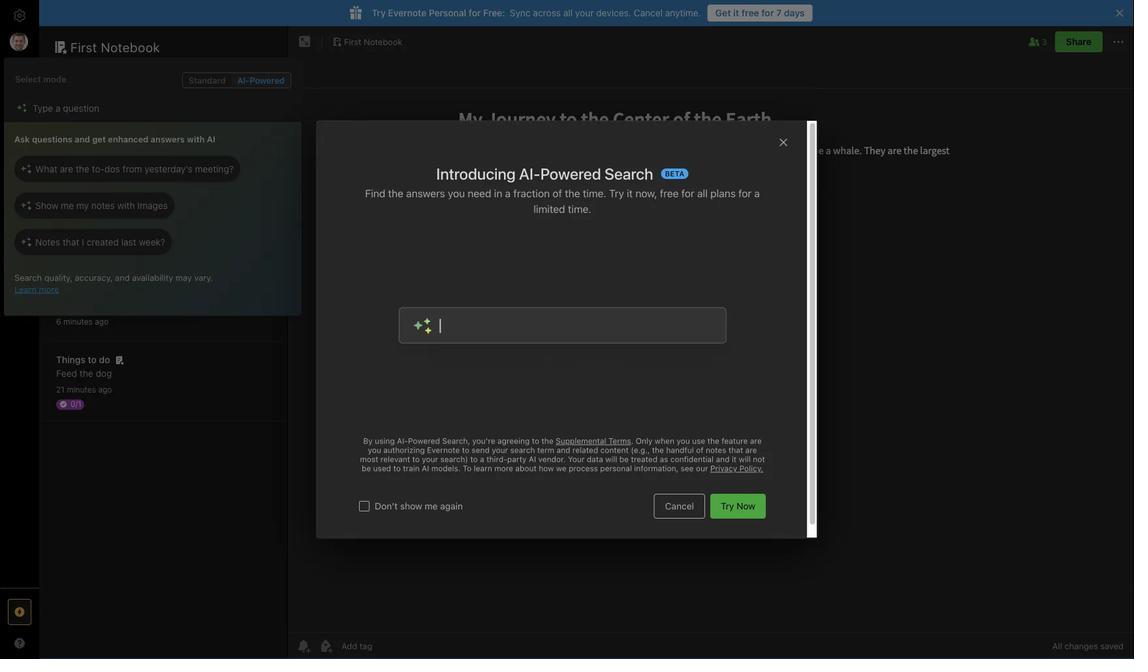 Task type: describe. For each thing, give the bounding box(es) containing it.
time. for the
[[583, 187, 606, 199]]

all changes saved
[[1053, 641, 1124, 651]]

ai inside search results field
[[207, 134, 215, 144]]

vast
[[78, 174, 95, 185]]

privacy policy .
[[710, 463, 763, 473]]

feed the dog
[[56, 368, 112, 379]]

agreeing
[[497, 436, 530, 445]]

to
[[463, 463, 471, 473]]

any
[[102, 133, 117, 144]]

ago down "dog"
[[98, 385, 112, 394]]

1 horizontal spatial be
[[361, 463, 371, 473]]

handful
[[666, 445, 694, 454]]

last
[[121, 236, 136, 247]]

4
[[55, 67, 61, 78]]

free:
[[483, 8, 505, 18]]

it inside only when you use the feature are you authorizing evernote to send your search term and related content (e.g., the handful of notes that are most relevant to your search) to a third-party ai vendor. your data will be treated as confidential and it will not be used to train ai models. to learn more about how we process personal information, see our
[[732, 454, 737, 463]]

1 horizontal spatial .
[[631, 436, 633, 445]]

search,
[[442, 436, 470, 445]]

1 horizontal spatial earth
[[196, 119, 219, 130]]

search)
[[440, 454, 468, 463]]

ago up "do"
[[95, 317, 109, 326]]

my
[[76, 200, 89, 211]]

yesterday's
[[145, 163, 192, 174]]

devices.
[[596, 8, 631, 18]]

share button
[[1055, 31, 1103, 52]]

only when you use the feature are you authorizing evernote to send your search term and related content (e.g., the handful of notes that are most relevant to your search) to a third-party ai vendor. your data will be treated as confidential and it will not be used to train ai models. to learn more about how we process personal information, see our
[[360, 436, 765, 473]]

process
[[569, 463, 598, 473]]

get it free for 7 days button
[[708, 5, 813, 22]]

to right way
[[114, 211, 122, 222]]

my journey to the center of the earth
[[56, 119, 219, 130]]

1 horizontal spatial ai
[[422, 463, 429, 473]]

answers inside search results field
[[151, 134, 185, 144]]

for inside if life were any different for me, and i could choose how, i would probably want to be a whale. they are the largest mammal on earth and masters of their vast d...
[[158, 133, 169, 144]]

party
[[507, 454, 526, 463]]

sync
[[510, 8, 531, 18]]

probably
[[110, 147, 147, 157]]

as
[[660, 454, 668, 463]]

the down the things to do
[[80, 368, 93, 379]]

untitled for minutes
[[56, 276, 91, 287]]

ai- inside ai-powered tab
[[237, 75, 250, 85]]

notes that i created last week?
[[35, 236, 165, 247]]

try now
[[721, 500, 755, 511]]

Type a question text field
[[29, 98, 265, 118]]

it for now,
[[627, 187, 633, 199]]

terms
[[608, 436, 631, 445]]

more inside the search quality, accuracy, and availability may vary . learn more
[[39, 284, 59, 294]]

and right term
[[556, 445, 570, 454]]

their
[[56, 174, 75, 185]]

by
[[363, 436, 372, 445]]

ago up d...
[[110, 162, 123, 171]]

and right me,
[[190, 133, 206, 144]]

of up limited
[[552, 187, 562, 199]]

a up "their"
[[56, 162, 60, 171]]

for inside button
[[762, 8, 774, 18]]

way
[[95, 211, 111, 222]]

again
[[440, 500, 463, 511]]

minutes up vast
[[78, 162, 107, 171]]

introducing
[[436, 164, 515, 183]]

to right search)
[[470, 454, 478, 463]]

i inside search results field
[[82, 236, 84, 247]]

find
[[365, 187, 385, 199]]

0 vertical spatial search
[[604, 164, 653, 183]]

are inside search results field
[[60, 163, 73, 174]]

get
[[92, 134, 106, 144]]

what
[[35, 163, 57, 174]]

minutes down way
[[78, 239, 107, 248]]

all inside try it now, free for all plans for a limited time.
[[697, 187, 708, 199]]

try now button
[[710, 493, 766, 518]]

learn more link
[[14, 284, 59, 294]]

(e.g.,
[[631, 445, 650, 454]]

a inside only when you use the feature are you authorizing evernote to send your search term and related content (e.g., the handful of notes that are most relevant to your search) to a third-party ai vendor. your data will be treated as confidential and it will not be used to train ai models. to learn more about how we process personal information, see our
[[480, 454, 484, 463]]

1 horizontal spatial with
[[187, 134, 205, 144]]

2 horizontal spatial i
[[208, 133, 210, 144]]

for right plans
[[738, 187, 751, 199]]

feed
[[56, 368, 77, 379]]

by using ai-powered search, you're agreeing to the supplemental terms .
[[363, 436, 636, 445]]

feature
[[722, 436, 748, 445]]

2 vertical spatial ai-
[[397, 436, 408, 445]]

try for now
[[721, 500, 734, 511]]

don't show me again
[[375, 500, 463, 511]]

and down feature
[[716, 454, 730, 463]]

try evernote personal for free: sync across all your devices. cancel anytime.
[[372, 8, 701, 18]]

for down beta
[[681, 187, 694, 199]]

0 horizontal spatial with
[[117, 200, 135, 211]]

notebook inside button
[[364, 37, 403, 46]]

from
[[123, 163, 142, 174]]

first notebook button
[[328, 33, 407, 51]]

add tag image
[[318, 638, 334, 654]]

0 vertical spatial evernote
[[388, 8, 427, 18]]

0 horizontal spatial you
[[368, 445, 381, 454]]

not
[[753, 454, 765, 463]]

availability
[[132, 273, 173, 282]]

find the answers you need in a fraction of the time.
[[365, 187, 606, 199]]

2 will from the left
[[739, 454, 751, 463]]

data
[[587, 454, 603, 463]]

Search results field
[[4, 122, 302, 316]]

. inside the search quality, accuracy, and availability may vary . learn more
[[211, 273, 213, 282]]

only
[[636, 436, 652, 445]]

a inside try it now, free for all plans for a limited time.
[[754, 187, 760, 199]]

earth inside if life were any different for me, and i could choose how, i would probably want to be a whale. they are the largest mammal on earth and masters of their vast d...
[[171, 160, 193, 171]]

powered inside tab
[[250, 75, 285, 85]]

of up me,
[[168, 119, 177, 130]]

2 horizontal spatial powered
[[540, 164, 601, 183]]

for left free:
[[469, 8, 481, 18]]

the right (e.g.,
[[652, 445, 664, 454]]

be inside if life were any different for me, and i could choose how, i would probably want to be a whale. they are the largest mammal on earth and masters of their vast d...
[[184, 147, 194, 157]]

could
[[213, 133, 236, 144]]

train
[[403, 463, 419, 473]]

search quality, accuracy, and availability may vary . learn more
[[14, 273, 213, 294]]

term
[[537, 445, 554, 454]]

images
[[137, 200, 168, 211]]

try for evernote
[[372, 8, 386, 18]]

2 vertical spatial powered
[[408, 436, 440, 445]]

choose
[[239, 133, 269, 144]]

use
[[692, 436, 705, 445]]

of inside if life were any different for me, and i could choose how, i would probably want to be a whale. they are the largest mammal on earth and masters of their vast d...
[[250, 160, 258, 171]]

masters
[[214, 160, 247, 171]]

0/1
[[71, 399, 81, 409]]

home image
[[12, 129, 27, 144]]

don't
[[375, 500, 398, 511]]

ai-powered tab
[[232, 74, 290, 87]]

ai-powered
[[237, 75, 285, 85]]

meeting?
[[195, 163, 234, 174]]

1 vertical spatial answers
[[406, 187, 445, 199]]

0 horizontal spatial first
[[71, 39, 97, 55]]

1 horizontal spatial you
[[448, 187, 465, 199]]

personal
[[600, 463, 632, 473]]

they
[[234, 147, 255, 157]]

2 horizontal spatial your
[[575, 8, 594, 18]]

2 horizontal spatial be
[[619, 454, 629, 463]]

plans
[[710, 187, 736, 199]]

settings image
[[12, 8, 27, 24]]

try it now, free for all plans for a limited time.
[[533, 187, 760, 215]]

the up vendor.
[[541, 436, 553, 445]]

to up any
[[109, 119, 118, 130]]

0 horizontal spatial first notebook
[[71, 39, 160, 55]]

time. for limited
[[568, 202, 591, 215]]

third-
[[486, 454, 507, 463]]

the right find
[[388, 187, 403, 199]]

life
[[64, 133, 77, 144]]

get
[[716, 8, 731, 18]]

me,
[[172, 133, 187, 144]]

thumbnail image
[[219, 196, 277, 254]]

search inside the search quality, accuracy, and availability may vary . learn more
[[14, 273, 42, 282]]

0 horizontal spatial notebook
[[101, 39, 160, 55]]

enjoy
[[125, 211, 147, 222]]

0 vertical spatial all
[[563, 8, 573, 18]]

whale.
[[204, 147, 231, 157]]

my
[[56, 119, 69, 130]]



Task type: vqa. For each thing, say whether or not it's contained in the screenshot.
the top stack
no



Task type: locate. For each thing, give the bounding box(es) containing it.
for up want
[[158, 133, 169, 144]]

ai- right standard
[[237, 75, 250, 85]]

0 horizontal spatial ai
[[207, 134, 215, 144]]

untitled up 6 minutes ago
[[56, 276, 91, 287]]

1 vertical spatial search
[[14, 273, 42, 282]]

0 horizontal spatial .
[[211, 273, 213, 282]]

2 horizontal spatial .
[[761, 463, 763, 473]]

answers up want
[[151, 134, 185, 144]]

i right how, at the top of page
[[78, 147, 80, 157]]

cancel down see
[[665, 500, 694, 511]]

week?
[[139, 236, 165, 247]]

. right privacy
[[761, 463, 763, 473]]

evernote left personal
[[388, 8, 427, 18]]

largest
[[88, 160, 117, 171]]

0 vertical spatial me
[[61, 200, 74, 211]]

powered up limited
[[540, 164, 601, 183]]

6 minutes ago
[[56, 317, 109, 326]]

. left only
[[631, 436, 633, 445]]

0 vertical spatial untitled
[[56, 198, 91, 208]]

1 vertical spatial cancel
[[665, 500, 694, 511]]

notes up way
[[91, 200, 115, 211]]

None search field
[[29, 98, 291, 118]]

about
[[515, 463, 536, 473]]

try up first notebook button
[[372, 8, 386, 18]]

days
[[784, 8, 805, 18]]

are inside if life were any different for me, and i could choose how, i would probably want to be a whale. they are the largest mammal on earth and masters of their vast d...
[[56, 160, 69, 171]]

will left not
[[739, 454, 751, 463]]

you left the need
[[448, 187, 465, 199]]

add a reminder image
[[296, 638, 312, 654]]

your
[[575, 8, 594, 18], [492, 445, 508, 454], [422, 454, 438, 463]]

0 vertical spatial time.
[[583, 187, 606, 199]]

standard tab
[[183, 74, 231, 87]]

journey
[[72, 119, 107, 130]]

1 vertical spatial all
[[697, 187, 708, 199]]

dog
[[96, 368, 112, 379]]

i left created on the top of page
[[82, 236, 84, 247]]

me right show
[[425, 500, 438, 511]]

with
[[187, 134, 205, 144], [117, 200, 135, 211]]

all right across
[[563, 8, 573, 18]]

ai up 'whale.'
[[207, 134, 215, 144]]

in
[[494, 187, 502, 199]]

0 vertical spatial with
[[187, 134, 205, 144]]

2 few from the top
[[63, 239, 76, 248]]

2 horizontal spatial ai
[[529, 454, 536, 463]]

and
[[190, 133, 206, 144], [75, 134, 90, 144], [195, 160, 211, 171], [115, 273, 130, 282], [556, 445, 570, 454], [716, 454, 730, 463]]

to left send
[[462, 445, 469, 454]]

to left "do"
[[88, 354, 97, 365]]

more inside only when you use the feature are you authorizing evernote to send your search term and related content (e.g., the handful of notes that are most relevant to your search) to a third-party ai vendor. your data will be treated as confidential and it will not be used to train ai models. to learn more about how we process personal information, see our
[[494, 463, 513, 473]]

0 horizontal spatial more
[[39, 284, 59, 294]]

be left (e.g.,
[[619, 454, 629, 463]]

are down how, at the top of page
[[60, 163, 73, 174]]

1 vertical spatial untitled
[[56, 276, 91, 287]]

search up now,
[[604, 164, 653, 183]]

learn
[[474, 463, 492, 473]]

1 vertical spatial earth
[[171, 160, 193, 171]]

the inside if life were any different for me, and i could choose how, i would probably want to be a whale. they are the largest mammal on earth and masters of their vast d...
[[72, 160, 86, 171]]

to right agreeing
[[532, 436, 539, 445]]

2 vertical spatial i
[[82, 236, 84, 247]]

a down a
[[56, 239, 60, 248]]

be down me,
[[184, 147, 194, 157]]

a few minutes ago down known
[[56, 239, 123, 248]]

notes right use
[[706, 445, 726, 454]]

used
[[373, 463, 391, 473]]

be left used
[[361, 463, 371, 473]]

vendor.
[[538, 454, 566, 463]]

notebook
[[364, 37, 403, 46], [101, 39, 160, 55]]

anytime.
[[665, 8, 701, 18]]

beta
[[665, 169, 685, 178]]

1 few from the top
[[63, 162, 76, 171]]

of down they
[[250, 160, 258, 171]]

on
[[158, 160, 168, 171]]

0 vertical spatial notes
[[63, 67, 87, 78]]

cancel
[[634, 8, 663, 18], [665, 500, 694, 511]]

dos
[[105, 163, 120, 174]]

to down me,
[[173, 147, 181, 157]]

a few minutes ago for way
[[56, 239, 123, 248]]

evernote
[[388, 8, 427, 18], [427, 445, 460, 454]]

free inside try it now, free for all plans for a limited time.
[[660, 187, 679, 199]]

are up policy on the bottom
[[745, 445, 757, 454]]

note window element
[[288, 26, 1134, 659]]

1 vertical spatial a few minutes ago
[[56, 239, 123, 248]]

1 horizontal spatial i
[[82, 236, 84, 247]]

what are the to-dos from yesterday's meeting?
[[35, 163, 234, 174]]

you left use
[[677, 436, 690, 445]]

i
[[208, 133, 210, 144], [78, 147, 80, 157], [82, 236, 84, 247]]

1 horizontal spatial your
[[492, 445, 508, 454]]

0 vertical spatial earth
[[196, 119, 219, 130]]

that inside only when you use the feature are you authorizing evernote to send your search term and related content (e.g., the handful of notes that are most relevant to your search) to a third-party ai vendor. your data will be treated as confidential and it will not be used to train ai models. to learn more about how we process personal information, see our
[[728, 445, 743, 454]]

0 horizontal spatial your
[[422, 454, 438, 463]]

2 untitled from the top
[[56, 276, 91, 287]]

limited
[[533, 202, 565, 215]]

the inside search results field
[[76, 163, 89, 174]]

changes
[[1065, 641, 1098, 651]]

are up not
[[750, 436, 762, 445]]

.
[[211, 273, 213, 282], [631, 436, 633, 445], [761, 463, 763, 473]]

powered up train
[[408, 436, 440, 445]]

to right relevant
[[412, 454, 420, 463]]

it for free
[[734, 8, 739, 18]]

tree
[[0, 126, 39, 587]]

try for it
[[609, 187, 624, 199]]

2 horizontal spatial ai-
[[519, 164, 540, 183]]

privacy
[[710, 463, 737, 473]]

and down journey on the left top of the page
[[75, 134, 90, 144]]

0 horizontal spatial be
[[184, 147, 194, 157]]

the up vast
[[72, 160, 86, 171]]

it right get
[[734, 8, 739, 18]]

free inside get it free for 7 days button
[[742, 8, 759, 18]]

a inside if life were any different for me, and i could choose how, i would probably want to be a whale. they are the largest mammal on earth and masters of their vast d...
[[197, 147, 202, 157]]

0 vertical spatial cancel
[[634, 8, 663, 18]]

1 vertical spatial free
[[660, 187, 679, 199]]

with up 'enjoy'
[[117, 200, 135, 211]]

1 vertical spatial time.
[[568, 202, 591, 215]]

0 horizontal spatial free
[[660, 187, 679, 199]]

select mode
[[15, 74, 66, 84]]

2 vertical spatial notes
[[706, 445, 726, 454]]

ai- right using
[[397, 436, 408, 445]]

0 horizontal spatial ai-
[[237, 75, 250, 85]]

0 vertical spatial answers
[[151, 134, 185, 144]]

notes inside only when you use the feature are you authorizing evernote to send your search term and related content (e.g., the handful of notes that are most relevant to your search) to a third-party ai vendor. your data will be treated as confidential and it will not be used to train ai models. to learn more about how we process personal information, see our
[[706, 445, 726, 454]]

that inside search results field
[[63, 236, 79, 247]]

accuracy,
[[75, 273, 113, 282]]

0 horizontal spatial earth
[[171, 160, 193, 171]]

0 horizontal spatial cancel
[[634, 8, 663, 18]]

0 horizontal spatial all
[[563, 8, 573, 18]]

mammal
[[119, 160, 155, 171]]

ask
[[14, 134, 30, 144]]

0 vertical spatial it
[[734, 8, 739, 18]]

and down 'whale.'
[[195, 160, 211, 171]]

first notebook inside first notebook button
[[344, 37, 403, 46]]

me up a
[[61, 200, 74, 211]]

for
[[469, 8, 481, 18], [762, 8, 774, 18], [158, 133, 169, 144], [681, 187, 694, 199], [738, 187, 751, 199]]

0 horizontal spatial i
[[78, 147, 80, 157]]

more right learn
[[494, 463, 513, 473]]

you're
[[472, 436, 495, 445]]

powered
[[250, 75, 285, 85], [540, 164, 601, 183], [408, 436, 440, 445]]

0 vertical spatial a few minutes ago
[[56, 162, 123, 171]]

2 horizontal spatial notes
[[706, 445, 726, 454]]

notes
[[35, 236, 60, 247]]

ask questions and get enhanced answers with ai
[[14, 134, 215, 144]]

things to do
[[56, 354, 110, 365]]

try inside button
[[721, 500, 734, 511]]

1 vertical spatial .
[[631, 436, 633, 445]]

me inside search results field
[[61, 200, 74, 211]]

it
[[734, 8, 739, 18], [627, 187, 633, 199], [732, 454, 737, 463]]

it down feature
[[732, 454, 737, 463]]

0 horizontal spatial that
[[63, 236, 79, 247]]

1 vertical spatial with
[[117, 200, 135, 211]]

created
[[87, 236, 119, 247]]

do
[[99, 354, 110, 365]]

you
[[448, 187, 465, 199], [677, 436, 690, 445], [368, 445, 381, 454]]

1 horizontal spatial first notebook
[[344, 37, 403, 46]]

0 vertical spatial powered
[[250, 75, 285, 85]]

and right the accuracy,
[[115, 273, 130, 282]]

standard
[[189, 75, 226, 85]]

1 vertical spatial powered
[[540, 164, 601, 183]]

1 horizontal spatial try
[[609, 187, 624, 199]]

will
[[605, 454, 617, 463], [739, 454, 751, 463]]

1 vertical spatial evernote
[[427, 445, 460, 454]]

try left now
[[721, 500, 734, 511]]

1 vertical spatial few
[[63, 239, 76, 248]]

it inside button
[[734, 8, 739, 18]]

1 vertical spatial ai-
[[519, 164, 540, 183]]

minutes
[[78, 162, 107, 171], [78, 239, 107, 248], [63, 317, 93, 326], [67, 385, 96, 394]]

to inside if life were any different for me, and i could choose how, i would probably want to be a whale. they are the largest mammal on earth and masters of their vast d...
[[173, 147, 181, 157]]

0 vertical spatial free
[[742, 8, 759, 18]]

a few minutes ago up vast
[[56, 162, 123, 171]]

now
[[737, 500, 755, 511]]

1 horizontal spatial answers
[[406, 187, 445, 199]]

fraction
[[513, 187, 550, 199]]

notes inside search results field
[[91, 200, 115, 211]]

minutes right 6
[[63, 317, 93, 326]]

the up enhanced
[[120, 119, 134, 130]]

1 horizontal spatial ai-
[[397, 436, 408, 445]]

1 horizontal spatial first
[[344, 37, 362, 46]]

1 untitled from the top
[[56, 198, 91, 208]]

a left 'whale.'
[[197, 147, 202, 157]]

untitled for known
[[56, 198, 91, 208]]

quality,
[[44, 273, 72, 282]]

confidential
[[670, 454, 714, 463]]

1 horizontal spatial cancel
[[665, 500, 694, 511]]

0 horizontal spatial me
[[61, 200, 74, 211]]

2 a few minutes ago from the top
[[56, 239, 123, 248]]

enhanced
[[108, 134, 148, 144]]

first right "expand note" image
[[344, 37, 362, 46]]

and inside the search quality, accuracy, and availability may vary . learn more
[[115, 273, 130, 282]]

will right the "data"
[[605, 454, 617, 463]]

1 vertical spatial i
[[78, 147, 80, 157]]

the up me,
[[179, 119, 193, 130]]

expand note image
[[297, 34, 313, 50]]

3 button
[[1027, 34, 1048, 50]]

cancel inside button
[[665, 500, 694, 511]]

a
[[197, 147, 202, 157], [56, 162, 60, 171], [505, 187, 510, 199], [754, 187, 760, 199], [56, 239, 60, 248], [480, 454, 484, 463]]

d...
[[98, 174, 111, 185]]

1 vertical spatial try
[[609, 187, 624, 199]]

0 vertical spatial ai-
[[237, 75, 250, 85]]

1 horizontal spatial notebook
[[364, 37, 403, 46]]

show me my notes with images
[[35, 200, 168, 211]]

ai- up fraction
[[519, 164, 540, 183]]

time. right limited
[[568, 202, 591, 215]]

0 horizontal spatial will
[[605, 454, 617, 463]]

3
[[1042, 37, 1048, 47]]

Don't show me again checkbox
[[359, 501, 369, 511]]

answers right find
[[406, 187, 445, 199]]

the left to-
[[76, 163, 89, 174]]

0 horizontal spatial notes
[[63, 67, 87, 78]]

free right get
[[742, 8, 759, 18]]

2 vertical spatial .
[[761, 463, 763, 473]]

1 vertical spatial notes
[[91, 200, 115, 211]]

few up "their"
[[63, 162, 76, 171]]

cancel right 'devices.'
[[634, 8, 663, 18]]

notes right the 4
[[63, 67, 87, 78]]

0 vertical spatial few
[[63, 162, 76, 171]]

1 horizontal spatial notes
[[91, 200, 115, 211]]

1 horizontal spatial that
[[728, 445, 743, 454]]

it left now,
[[627, 187, 633, 199]]

a
[[56, 211, 62, 222]]

1 will from the left
[[605, 454, 617, 463]]

powered up choose
[[250, 75, 285, 85]]

close image
[[776, 134, 791, 150]]

0 vertical spatial more
[[39, 284, 59, 294]]

a few minutes ago for were
[[56, 162, 123, 171]]

Note Editor text field
[[288, 89, 1134, 632]]

1 horizontal spatial powered
[[408, 436, 440, 445]]

more down quality, at the left of page
[[39, 284, 59, 294]]

that right notes
[[63, 236, 79, 247]]

1 horizontal spatial search
[[604, 164, 653, 183]]

the up limited
[[565, 187, 580, 199]]

notes
[[63, 67, 87, 78], [91, 200, 115, 211], [706, 445, 726, 454]]

ai right train
[[422, 463, 429, 473]]

evernote inside only when you use the feature are you authorizing evernote to send your search term and related content (e.g., the handful of notes that are most relevant to your search) to a third-party ai vendor. your data will be treated as confidential and it will not be used to train ai models. to learn more about how we process personal information, see our
[[427, 445, 460, 454]]

to-
[[92, 163, 105, 174]]

try
[[372, 8, 386, 18], [609, 187, 624, 199], [721, 500, 734, 511]]

first up 4 notes
[[71, 39, 97, 55]]

see
[[681, 463, 694, 473]]

that up privacy policy .
[[728, 445, 743, 454]]

0 vertical spatial .
[[211, 273, 213, 282]]

saved
[[1101, 641, 1124, 651]]

policy
[[739, 463, 761, 473]]

all
[[1053, 641, 1063, 651]]

learn
[[14, 284, 37, 294]]

1 horizontal spatial more
[[494, 463, 513, 473]]

1 horizontal spatial all
[[697, 187, 708, 199]]

to left train
[[393, 463, 401, 473]]

1 horizontal spatial free
[[742, 8, 759, 18]]

0 vertical spatial try
[[372, 8, 386, 18]]

a few minutes ago
[[56, 162, 123, 171], [56, 239, 123, 248]]

upgrade image
[[12, 604, 27, 620]]

of inside only when you use the feature are you authorizing evernote to send your search term and related content (e.g., the handful of notes that are most relevant to your search) to a third-party ai vendor. your data will be treated as confidential and it will not be used to train ai models. to learn more about how we process personal information, see our
[[696, 445, 704, 454]]

ai right party
[[529, 454, 536, 463]]

earth right on
[[171, 160, 193, 171]]

1 horizontal spatial will
[[739, 454, 751, 463]]

1 vertical spatial more
[[494, 463, 513, 473]]

now,
[[635, 187, 657, 199]]

minutes up 0/1
[[67, 385, 96, 394]]

if life were any different for me, and i could choose how, i would probably want to be a whale. they are the largest mammal on earth and masters of their vast d...
[[56, 133, 269, 185]]

the right use
[[707, 436, 719, 445]]

across
[[533, 8, 561, 18]]

with up 'whale.'
[[187, 134, 205, 144]]

1 vertical spatial it
[[627, 187, 633, 199]]

1 a few minutes ago from the top
[[56, 162, 123, 171]]

earth
[[196, 119, 219, 130], [171, 160, 193, 171]]

a right in
[[505, 187, 510, 199]]

it inside try it now, free for all plans for a limited time.
[[627, 187, 633, 199]]

using
[[375, 436, 395, 445]]

share
[[1067, 36, 1092, 47]]

related
[[572, 445, 598, 454]]

first inside first notebook button
[[344, 37, 362, 46]]

we
[[556, 463, 566, 473]]

free down beta
[[660, 187, 679, 199]]

your
[[568, 454, 584, 463]]

ago down a known way to enjoy life.
[[110, 239, 123, 248]]

7
[[777, 8, 782, 18]]

are up "their"
[[56, 160, 69, 171]]

2 vertical spatial it
[[732, 454, 737, 463]]

evernote up models.
[[427, 445, 460, 454]]

time. inside try it now, free for all plans for a limited time.
[[568, 202, 591, 215]]

0 horizontal spatial try
[[372, 8, 386, 18]]

few for known
[[63, 239, 76, 248]]

1 vertical spatial that
[[728, 445, 743, 454]]

0 vertical spatial i
[[208, 133, 210, 144]]

authorizing
[[383, 445, 425, 454]]

earth up could
[[196, 119, 219, 130]]

try inside try it now, free for all plans for a limited time.
[[609, 187, 624, 199]]

few right notes
[[63, 239, 76, 248]]

things
[[56, 354, 85, 365]]

0 horizontal spatial answers
[[151, 134, 185, 144]]

2 horizontal spatial you
[[677, 436, 690, 445]]

few for life
[[63, 162, 76, 171]]

1 vertical spatial me
[[425, 500, 438, 511]]



